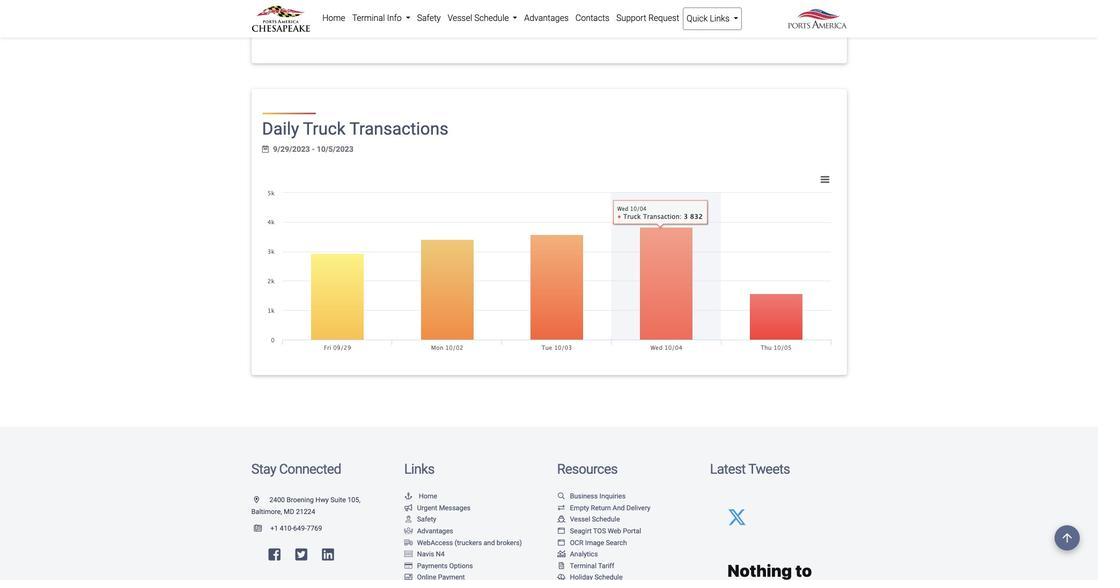 Task type: locate. For each thing, give the bounding box(es) containing it.
container storage image
[[405, 551, 413, 558]]

0 horizontal spatial terminal
[[352, 13, 385, 23]]

analytics
[[570, 550, 598, 558]]

home link for urgent messages link
[[405, 492, 438, 500]]

-
[[312, 145, 315, 154]]

advantages link
[[521, 8, 573, 29], [405, 527, 454, 535]]

empty return and delivery
[[570, 504, 651, 512]]

1 horizontal spatial advantages
[[525, 13, 569, 23]]

home left terminal info
[[323, 13, 346, 23]]

1 vertical spatial links
[[405, 461, 435, 477]]

webaccess (truckers and brokers)
[[417, 539, 522, 547]]

1 vertical spatial schedule
[[592, 516, 620, 524]]

safety down 'urgent'
[[417, 516, 437, 524]]

advantages
[[525, 13, 569, 23], [417, 527, 454, 535]]

1 vertical spatial terminal
[[570, 562, 597, 570]]

urgent
[[417, 504, 438, 512]]

1 horizontal spatial terminal
[[570, 562, 597, 570]]

info
[[387, 13, 402, 23]]

seagirt tos web portal link
[[558, 527, 642, 535]]

safety right the info
[[417, 13, 441, 23]]

urgent messages link
[[405, 504, 471, 512]]

1 vertical spatial vessel schedule
[[570, 516, 620, 524]]

vessel schedule link
[[445, 8, 521, 29], [558, 516, 620, 524]]

links inside quick links link
[[710, 13, 730, 24]]

and
[[613, 504, 625, 512]]

quick links
[[687, 13, 732, 24]]

business
[[570, 492, 598, 500]]

0 vertical spatial safety
[[417, 13, 441, 23]]

0 vertical spatial advantages
[[525, 13, 569, 23]]

1 vertical spatial home link
[[405, 492, 438, 500]]

0 horizontal spatial home
[[323, 13, 346, 23]]

7769
[[307, 525, 322, 533]]

0 vertical spatial advantages link
[[521, 8, 573, 29]]

browser image
[[558, 528, 566, 535]]

1 vertical spatial advantages link
[[405, 527, 454, 535]]

daily
[[262, 119, 299, 139]]

quick links link
[[683, 8, 743, 30]]

latest tweets
[[711, 461, 791, 477]]

home link up 'urgent'
[[405, 492, 438, 500]]

facebook square image
[[269, 548, 281, 562]]

image
[[586, 539, 605, 547]]

home
[[323, 13, 346, 23], [419, 492, 438, 500]]

urgent messages
[[417, 504, 471, 512]]

1 safety from the top
[[417, 13, 441, 23]]

0 vertical spatial vessel schedule link
[[445, 8, 521, 29]]

analytics link
[[558, 550, 598, 558]]

0 horizontal spatial advantages link
[[405, 527, 454, 535]]

connected
[[279, 461, 341, 477]]

empty return and delivery link
[[558, 504, 651, 512]]

calendar week image
[[262, 145, 269, 153]]

0 vertical spatial schedule
[[475, 13, 509, 23]]

daily truck transactions
[[262, 119, 449, 139]]

support request
[[617, 13, 680, 23]]

1 horizontal spatial home link
[[405, 492, 438, 500]]

0 horizontal spatial vessel
[[448, 13, 473, 23]]

terminal tariff
[[570, 562, 615, 570]]

1 vertical spatial advantages
[[417, 527, 454, 535]]

terminal for terminal tariff
[[570, 562, 597, 570]]

1 horizontal spatial advantages link
[[521, 8, 573, 29]]

schedule
[[475, 13, 509, 23], [592, 516, 620, 524]]

0 vertical spatial links
[[710, 13, 730, 24]]

home up 'urgent'
[[419, 492, 438, 500]]

0 horizontal spatial vessel schedule
[[448, 13, 511, 23]]

0 horizontal spatial links
[[405, 461, 435, 477]]

vessel schedule
[[448, 13, 511, 23], [570, 516, 620, 524]]

home link left terminal info
[[319, 8, 349, 29]]

1 horizontal spatial schedule
[[592, 516, 620, 524]]

0 vertical spatial terminal
[[352, 13, 385, 23]]

safety link right the info
[[414, 8, 445, 29]]

links right quick in the top of the page
[[710, 13, 730, 24]]

go to top image
[[1055, 526, 1081, 551]]

1 horizontal spatial vessel
[[570, 516, 591, 524]]

1 vertical spatial vessel schedule link
[[558, 516, 620, 524]]

vessel
[[448, 13, 473, 23], [570, 516, 591, 524]]

0 horizontal spatial home link
[[319, 8, 349, 29]]

n4
[[436, 550, 445, 558]]

phone office image
[[254, 526, 271, 533]]

links
[[710, 13, 730, 24], [405, 461, 435, 477]]

inquiries
[[600, 492, 626, 500]]

advantages link up webaccess
[[405, 527, 454, 535]]

safety link
[[414, 8, 445, 29], [405, 516, 437, 524]]

0 vertical spatial vessel
[[448, 13, 473, 23]]

0 horizontal spatial schedule
[[475, 13, 509, 23]]

2 safety from the top
[[417, 516, 437, 524]]

empty
[[570, 504, 590, 512]]

1 horizontal spatial vessel schedule
[[570, 516, 620, 524]]

links up the anchor image
[[405, 461, 435, 477]]

payments options
[[417, 562, 473, 570]]

options
[[450, 562, 473, 570]]

safety link down 'urgent'
[[405, 516, 437, 524]]

safety
[[417, 13, 441, 23], [417, 516, 437, 524]]

0 vertical spatial home
[[323, 13, 346, 23]]

0 vertical spatial vessel schedule
[[448, 13, 511, 23]]

terminal down analytics
[[570, 562, 597, 570]]

0 horizontal spatial advantages
[[417, 527, 454, 535]]

0 vertical spatial home link
[[319, 8, 349, 29]]

0 horizontal spatial vessel schedule link
[[445, 8, 521, 29]]

0 vertical spatial safety link
[[414, 8, 445, 29]]

terminal left the info
[[352, 13, 385, 23]]

1 horizontal spatial links
[[710, 13, 730, 24]]

1 horizontal spatial vessel schedule link
[[558, 516, 620, 524]]

ship image
[[558, 517, 566, 523]]

2400 broening hwy suite 105, baltimore, md 21224
[[252, 496, 361, 516]]

webaccess
[[417, 539, 453, 547]]

1 vertical spatial safety
[[417, 516, 437, 524]]

advantages up webaccess
[[417, 527, 454, 535]]

home link
[[319, 8, 349, 29], [405, 492, 438, 500]]

terminal
[[352, 13, 385, 23], [570, 562, 597, 570]]

payments
[[417, 562, 448, 570]]

credit card image
[[405, 563, 413, 570]]

1 vertical spatial home
[[419, 492, 438, 500]]

advantages link left contacts
[[521, 8, 573, 29]]

home inside the home link
[[323, 13, 346, 23]]

advantages left contacts
[[525, 13, 569, 23]]

1 vertical spatial safety link
[[405, 516, 437, 524]]

quick
[[687, 13, 708, 24]]

latest
[[711, 461, 746, 477]]



Task type: describe. For each thing, give the bounding box(es) containing it.
ocr
[[570, 539, 584, 547]]

tariff
[[599, 562, 615, 570]]

messages
[[439, 504, 471, 512]]

terminal info
[[352, 13, 404, 23]]

safety link for urgent messages link
[[405, 516, 437, 524]]

+1 410-649-7769 link
[[252, 525, 322, 533]]

return
[[591, 504, 611, 512]]

map marker alt image
[[254, 497, 268, 504]]

stay connected
[[252, 461, 341, 477]]

seagirt
[[570, 527, 592, 535]]

business inquiries link
[[558, 492, 626, 500]]

credit card front image
[[405, 575, 413, 580]]

transactions
[[350, 119, 449, 139]]

truck container image
[[405, 540, 413, 547]]

terminal for terminal info
[[352, 13, 385, 23]]

analytics image
[[558, 551, 566, 558]]

broening
[[287, 496, 314, 504]]

navis
[[417, 550, 435, 558]]

truck
[[303, 119, 346, 139]]

bullhorn image
[[405, 505, 413, 512]]

portal
[[623, 527, 642, 535]]

business inquiries
[[570, 492, 626, 500]]

10/5/2023
[[317, 145, 354, 154]]

+1
[[271, 525, 278, 533]]

linkedin image
[[322, 548, 334, 562]]

2400
[[270, 496, 285, 504]]

payments options link
[[405, 562, 473, 570]]

(truckers
[[455, 539, 482, 547]]

search image
[[558, 493, 566, 500]]

suite
[[331, 496, 346, 504]]

+1 410-649-7769
[[271, 525, 322, 533]]

exchange image
[[558, 505, 566, 512]]

hwy
[[316, 496, 329, 504]]

md
[[284, 508, 295, 516]]

support
[[617, 13, 647, 23]]

navis n4
[[417, 550, 445, 558]]

safety link for terminal info link
[[414, 8, 445, 29]]

and
[[484, 539, 495, 547]]

bells image
[[558, 575, 566, 580]]

649-
[[293, 525, 307, 533]]

105,
[[348, 496, 361, 504]]

web
[[608, 527, 622, 535]]

hand receiving image
[[405, 528, 413, 535]]

contacts
[[576, 13, 610, 23]]

file invoice image
[[558, 563, 566, 570]]

9/29/2023 - 10/5/2023
[[273, 145, 354, 154]]

tweets
[[749, 461, 791, 477]]

stay
[[252, 461, 276, 477]]

ocr image search
[[570, 539, 627, 547]]

contacts link
[[573, 8, 613, 29]]

brokers)
[[497, 539, 522, 547]]

seagirt tos web portal
[[570, 527, 642, 535]]

ocr image search link
[[558, 539, 627, 547]]

home link for terminal info link
[[319, 8, 349, 29]]

terminal tariff link
[[558, 562, 615, 570]]

delivery
[[627, 504, 651, 512]]

request
[[649, 13, 680, 23]]

21224
[[296, 508, 316, 516]]

tos
[[594, 527, 606, 535]]

terminal info link
[[349, 8, 414, 29]]

410-
[[280, 525, 293, 533]]

webaccess (truckers and brokers) link
[[405, 539, 522, 547]]

9/29/2023
[[273, 145, 310, 154]]

twitter square image
[[295, 548, 308, 562]]

1 vertical spatial vessel
[[570, 516, 591, 524]]

user hard hat image
[[405, 517, 413, 523]]

baltimore,
[[252, 508, 282, 516]]

anchor image
[[405, 493, 413, 500]]

1 horizontal spatial home
[[419, 492, 438, 500]]

browser image
[[558, 540, 566, 547]]

2400 broening hwy suite 105, baltimore, md 21224 link
[[252, 496, 361, 516]]

search
[[606, 539, 627, 547]]

support request link
[[613, 8, 683, 29]]

navis n4 link
[[405, 550, 445, 558]]

resources
[[558, 461, 618, 477]]



Task type: vqa. For each thing, say whether or not it's contained in the screenshot.
Terminal Tariff Terminal
yes



